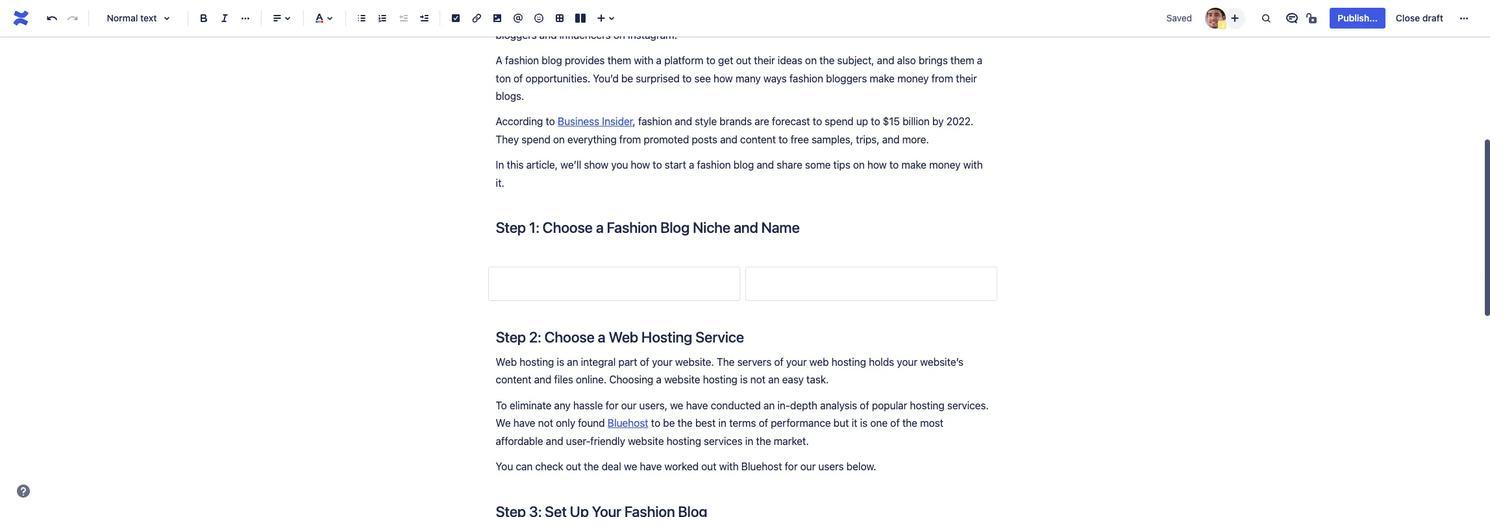 Task type: vqa. For each thing, say whether or not it's contained in the screenshot.
the bottom we
yes



Task type: locate. For each thing, give the bounding box(es) containing it.
make down more.
[[901, 159, 927, 171]]

to be the best in terms of performance but it is one of the most affordable and user-friendly website hosting services in the market.
[[496, 418, 946, 447]]

0 vertical spatial not
[[750, 374, 766, 386]]

1 vertical spatial spend
[[522, 134, 550, 145]]

0 horizontal spatial our
[[621, 400, 637, 412]]

content
[[740, 134, 776, 145], [496, 374, 531, 386]]

our up bluehost 'link' at the left bottom
[[621, 400, 637, 412]]

on inside if you're passionate about fashion and style, you're probably already following the hottest fashion bloggers and influencers on instagram.
[[613, 29, 625, 41]]

2 horizontal spatial is
[[860, 418, 868, 429]]

for down market.
[[785, 461, 798, 473]]

hosting inside to be the best in terms of performance but it is one of the most affordable and user-friendly website hosting services in the market.
[[667, 436, 701, 447]]

0 vertical spatial for
[[606, 400, 618, 412]]

1 horizontal spatial how
[[714, 72, 733, 84]]

we right users,
[[670, 400, 683, 412]]

2 horizontal spatial your
[[897, 356, 918, 368]]

0 vertical spatial our
[[621, 400, 637, 412]]

website
[[664, 374, 700, 386], [628, 436, 664, 447]]

choose for 2:
[[544, 328, 595, 346]]

1 horizontal spatial their
[[956, 72, 977, 84]]

action item image
[[448, 10, 464, 26]]

draft
[[1422, 12, 1443, 23]]

spend down the according
[[522, 134, 550, 145]]

0 horizontal spatial with
[[634, 55, 653, 66]]

choose right 2:
[[544, 328, 595, 346]]

bluehost
[[608, 418, 648, 429], [741, 461, 782, 473]]

your
[[652, 356, 673, 368], [786, 356, 807, 368], [897, 356, 918, 368]]

link image
[[469, 10, 484, 26]]

0 horizontal spatial your
[[652, 356, 673, 368]]

them up you'd
[[607, 55, 631, 66]]

0 horizontal spatial for
[[606, 400, 618, 412]]

in
[[718, 418, 727, 429], [745, 436, 753, 447]]

step for step 2: choose a web hosting service
[[496, 328, 526, 346]]

web up part
[[609, 328, 638, 346]]

0 vertical spatial their
[[754, 55, 775, 66]]

we right deal
[[624, 461, 637, 473]]

about
[[589, 11, 616, 23]]

best
[[695, 418, 716, 429]]

0 horizontal spatial you're
[[504, 11, 533, 23]]

,
[[633, 116, 636, 128]]

0 horizontal spatial is
[[557, 356, 564, 368]]

0 vertical spatial step
[[496, 219, 526, 236]]

samples,
[[812, 134, 853, 145]]

2 you're from the left
[[703, 11, 732, 23]]

content inside the ', fashion and style brands are forecast to spend up to $15 billion by 2022. they spend on everything from promoted posts and content to free samples, trips, and more.'
[[740, 134, 776, 145]]

an left in-
[[763, 400, 775, 412]]

the inside if you're passionate about fashion and style, you're probably already following the hottest fashion bloggers and influencers on instagram.
[[859, 11, 874, 23]]

with down services
[[719, 461, 739, 473]]

out right the worked
[[701, 461, 717, 473]]

1 vertical spatial website
[[628, 436, 664, 447]]

mention image
[[510, 10, 526, 26]]

2 horizontal spatial with
[[963, 159, 983, 171]]

0 horizontal spatial from
[[619, 134, 641, 145]]

0 vertical spatial be
[[621, 72, 633, 84]]

1 horizontal spatial we
[[670, 400, 683, 412]]

0 horizontal spatial them
[[607, 55, 631, 66]]

no restrictions image
[[1305, 10, 1321, 26]]

make down subject,
[[870, 72, 895, 84]]

holds
[[869, 356, 894, 368]]

to down users,
[[651, 418, 660, 429]]

and left "files"
[[534, 374, 552, 386]]

2 vertical spatial an
[[763, 400, 775, 412]]

1 vertical spatial step
[[496, 328, 526, 346]]

0 horizontal spatial out
[[566, 461, 581, 473]]

1 them from the left
[[607, 55, 631, 66]]

bloggers down subject,
[[826, 72, 867, 84]]

ideas
[[778, 55, 802, 66]]

of right part
[[640, 356, 649, 368]]

the down terms
[[756, 436, 771, 447]]

blog inside in this article, we'll show you how to start a fashion blog and share some tips on how to make money with it.
[[734, 159, 754, 171]]

website inside to be the best in terms of performance but it is one of the most affordable and user-friendly website hosting services in the market.
[[628, 436, 664, 447]]

publish... button
[[1330, 8, 1386, 29]]

this
[[507, 159, 524, 171]]

1 horizontal spatial bluehost
[[741, 461, 782, 473]]

confluence image
[[10, 8, 31, 29]]

1 vertical spatial not
[[538, 418, 553, 429]]

1 vertical spatial our
[[800, 461, 816, 473]]

not left only
[[538, 418, 553, 429]]

normal text button
[[94, 4, 182, 32]]

1 horizontal spatial from
[[932, 72, 953, 84]]

spend up 'samples,'
[[825, 116, 854, 128]]

redo ⌘⇧z image
[[65, 10, 81, 26]]

and down $15
[[882, 134, 900, 145]]

their up ways
[[754, 55, 775, 66]]

table image
[[552, 10, 567, 26]]

1 vertical spatial make
[[901, 159, 927, 171]]

to left start
[[653, 159, 662, 171]]

find and replace image
[[1259, 10, 1274, 26]]

your right holds
[[897, 356, 918, 368]]

money down by
[[929, 159, 961, 171]]

0 vertical spatial from
[[932, 72, 953, 84]]

bloggers inside 'a fashion blog provides them with a platform to get out their ideas on the subject, and also brings them a ton of opportunities. you'd be surprised to see how many ways fashion bloggers make money from their blogs.'
[[826, 72, 867, 84]]

1 horizontal spatial with
[[719, 461, 739, 473]]

1 horizontal spatial website
[[664, 374, 700, 386]]

the left deal
[[584, 461, 599, 473]]

fashion
[[619, 11, 652, 23], [912, 11, 946, 23], [505, 55, 539, 66], [789, 72, 823, 84], [638, 116, 672, 128], [697, 159, 731, 171]]

fashion right hottest
[[912, 11, 946, 23]]

0 horizontal spatial bluehost
[[608, 418, 648, 429]]

is down servers
[[740, 374, 748, 386]]

bluehost up friendly
[[608, 418, 648, 429]]

and down brands
[[720, 134, 738, 145]]

0 vertical spatial with
[[634, 55, 653, 66]]

in down terms
[[745, 436, 753, 447]]

their up 2022.
[[956, 72, 977, 84]]

close
[[1396, 12, 1420, 23]]

blog inside 'a fashion blog provides them with a platform to get out their ideas on the subject, and also brings them a ton of opportunities. you'd be surprised to see how many ways fashion bloggers make money from their blogs.'
[[542, 55, 562, 66]]

ways
[[763, 72, 787, 84]]

from
[[932, 72, 953, 84], [619, 134, 641, 145]]

0 horizontal spatial bloggers
[[496, 29, 537, 41]]

0 vertical spatial is
[[557, 356, 564, 368]]

0 horizontal spatial content
[[496, 374, 531, 386]]

blog
[[542, 55, 562, 66], [734, 159, 754, 171]]

0 vertical spatial web
[[609, 328, 638, 346]]

money
[[897, 72, 929, 84], [929, 159, 961, 171]]

content up 'to'
[[496, 374, 531, 386]]

have
[[686, 400, 708, 412], [513, 418, 535, 429], [640, 461, 662, 473]]

you're
[[504, 11, 533, 23], [703, 11, 732, 23]]

start
[[665, 159, 686, 171]]

a right start
[[689, 159, 694, 171]]

step for step 1: choose a fashion blog niche and name
[[496, 219, 526, 236]]

eliminate
[[510, 400, 551, 412]]

step left the 1:
[[496, 219, 526, 236]]

hosting up most
[[910, 400, 945, 412]]

a right brings
[[977, 55, 983, 66]]

from down brings
[[932, 72, 953, 84]]

fashion up 'instagram.'
[[619, 11, 652, 23]]

more formatting image
[[238, 10, 253, 26]]

comment icon image
[[1285, 10, 1300, 26]]

to up 'samples,'
[[813, 116, 822, 128]]

0 horizontal spatial money
[[897, 72, 929, 84]]

hosting up you can check out the deal we have worked out with bluehost for our users below.
[[667, 436, 701, 447]]

1 vertical spatial have
[[513, 418, 535, 429]]

trips,
[[856, 134, 880, 145]]

be right you'd
[[621, 72, 633, 84]]

on right the ideas
[[805, 55, 817, 66]]

how
[[714, 72, 733, 84], [631, 159, 650, 171], [867, 159, 887, 171]]

fashion inside in this article, we'll show you how to start a fashion blog and share some tips on how to make money with it.
[[697, 159, 731, 171]]

0 vertical spatial make
[[870, 72, 895, 84]]

0 vertical spatial money
[[897, 72, 929, 84]]

0 horizontal spatial not
[[538, 418, 553, 429]]

choosing
[[609, 374, 653, 386]]

spend
[[825, 116, 854, 128], [522, 134, 550, 145]]

$15
[[883, 116, 900, 128]]

with up surprised on the top of page
[[634, 55, 653, 66]]

1 vertical spatial blog
[[734, 159, 754, 171]]

servers
[[737, 356, 772, 368]]

fashion down the ideas
[[789, 72, 823, 84]]

0 horizontal spatial be
[[621, 72, 633, 84]]

make
[[870, 72, 895, 84], [901, 159, 927, 171]]

1 vertical spatial content
[[496, 374, 531, 386]]

you're right if
[[504, 11, 533, 23]]

have up affordable
[[513, 418, 535, 429]]

2 vertical spatial have
[[640, 461, 662, 473]]

numbered list ⌘⇧7 image
[[375, 10, 390, 26]]

them right brings
[[951, 55, 974, 66]]

provides
[[565, 55, 605, 66]]

step left 2:
[[496, 328, 526, 346]]

and up 'instagram.'
[[655, 11, 673, 23]]

emoji image
[[531, 10, 547, 26]]

your down hosting
[[652, 356, 673, 368]]

you
[[611, 159, 628, 171]]

0 horizontal spatial how
[[631, 159, 650, 171]]

2 step from the top
[[496, 328, 526, 346]]

ton
[[496, 72, 511, 84]]

2 horizontal spatial out
[[736, 55, 751, 66]]

1 horizontal spatial have
[[640, 461, 662, 473]]

blog down the ', fashion and style brands are forecast to spend up to $15 billion by 2022. they spend on everything from promoted posts and content to free samples, trips, and more.'
[[734, 159, 754, 171]]

if
[[496, 11, 502, 23]]

on right tips on the right top of page
[[853, 159, 865, 171]]

and left also
[[877, 55, 894, 66]]

from down ,
[[619, 134, 641, 145]]

on inside the ', fashion and style brands are forecast to spend up to $15 billion by 2022. they spend on everything from promoted posts and content to free samples, trips, and more.'
[[553, 134, 565, 145]]

a inside web hosting is an integral part of your website. the servers of your web hosting holds your website's content and files online. choosing a website hosting is not an easy task.
[[656, 374, 662, 386]]

1 vertical spatial bloggers
[[826, 72, 867, 84]]

a up users,
[[656, 374, 662, 386]]

0 horizontal spatial their
[[754, 55, 775, 66]]

surprised
[[636, 72, 680, 84]]

1 horizontal spatial you're
[[703, 11, 732, 23]]

1 vertical spatial from
[[619, 134, 641, 145]]

for inside to eliminate any hassle for our users, we have conducted an in-depth analysis of popular hosting services. we have not only found
[[606, 400, 618, 412]]

services.
[[947, 400, 989, 412]]

0 horizontal spatial blog
[[542, 55, 562, 66]]

your up easy
[[786, 356, 807, 368]]

to inside to be the best in terms of performance but it is one of the most affordable and user-friendly website hosting services in the market.
[[651, 418, 660, 429]]

business
[[558, 116, 599, 128]]

0 vertical spatial have
[[686, 400, 708, 412]]

be
[[621, 72, 633, 84], [663, 418, 675, 429]]

a
[[656, 55, 662, 66], [977, 55, 983, 66], [689, 159, 694, 171], [596, 219, 604, 236], [598, 328, 606, 346], [656, 374, 662, 386]]

1 horizontal spatial money
[[929, 159, 961, 171]]

1 vertical spatial web
[[496, 356, 517, 368]]

1 horizontal spatial content
[[740, 134, 776, 145]]

not down servers
[[750, 374, 766, 386]]

affordable
[[496, 436, 543, 447]]

they
[[496, 134, 519, 145]]

you're right style,
[[703, 11, 732, 23]]

1 vertical spatial with
[[963, 159, 983, 171]]

1 vertical spatial money
[[929, 159, 961, 171]]

on
[[613, 29, 625, 41], [805, 55, 817, 66], [553, 134, 565, 145], [853, 159, 865, 171]]

hosting down 2:
[[520, 356, 554, 368]]

0 vertical spatial blog
[[542, 55, 562, 66]]

1 horizontal spatial your
[[786, 356, 807, 368]]

conducted
[[711, 400, 761, 412]]

of
[[514, 72, 523, 84], [640, 356, 649, 368], [774, 356, 784, 368], [860, 400, 869, 412], [759, 418, 768, 429], [890, 418, 900, 429]]

1 vertical spatial be
[[663, 418, 675, 429]]

out right get
[[736, 55, 751, 66]]

1 horizontal spatial make
[[901, 159, 927, 171]]

with inside 'a fashion blog provides them with a platform to get out their ideas on the subject, and also brings them a ton of opportunities. you'd be surprised to see how many ways fashion bloggers make money from their blogs.'
[[634, 55, 653, 66]]

of left popular
[[860, 400, 869, 412]]

of inside to eliminate any hassle for our users, we have conducted an in-depth analysis of popular hosting services. we have not only found
[[860, 400, 869, 412]]

fashion down posts
[[697, 159, 731, 171]]

share
[[777, 159, 802, 171]]

we
[[670, 400, 683, 412], [624, 461, 637, 473]]

bloggers inside if you're passionate about fashion and style, you're probably already following the hottest fashion bloggers and influencers on instagram.
[[496, 29, 537, 41]]

bullet list ⌘⇧8 image
[[354, 10, 369, 26]]

up
[[856, 116, 868, 128]]

1 horizontal spatial not
[[750, 374, 766, 386]]

and left share
[[757, 159, 774, 171]]

1 horizontal spatial in
[[745, 436, 753, 447]]

have left the worked
[[640, 461, 662, 473]]

2 vertical spatial is
[[860, 418, 868, 429]]

an left easy
[[768, 374, 780, 386]]

be down users,
[[663, 418, 675, 429]]

blog up opportunities.
[[542, 55, 562, 66]]

1 step from the top
[[496, 219, 526, 236]]

for right hassle
[[606, 400, 618, 412]]

more image
[[1456, 10, 1472, 26]]

to left business
[[546, 116, 555, 128]]

on down about
[[613, 29, 625, 41]]

out
[[736, 55, 751, 66], [566, 461, 581, 473], [701, 461, 717, 473]]

0 vertical spatial bloggers
[[496, 29, 537, 41]]

in this article, we'll show you how to start a fashion blog and share some tips on how to make money with it.
[[496, 159, 985, 189]]

1 vertical spatial an
[[768, 374, 780, 386]]

0 vertical spatial we
[[670, 400, 683, 412]]

but
[[834, 418, 849, 429]]

to down $15
[[889, 159, 899, 171]]

the
[[717, 356, 735, 368]]

a
[[496, 55, 502, 66]]

0 horizontal spatial make
[[870, 72, 895, 84]]

is right it in the right of the page
[[860, 418, 868, 429]]

1 horizontal spatial our
[[800, 461, 816, 473]]

website down website.
[[664, 374, 700, 386]]

0 vertical spatial choose
[[543, 219, 593, 236]]

1 horizontal spatial them
[[951, 55, 974, 66]]

web up 'to'
[[496, 356, 517, 368]]

to
[[496, 400, 507, 412]]

bluehost down market.
[[741, 461, 782, 473]]

1 horizontal spatial blog
[[734, 159, 754, 171]]

0 vertical spatial content
[[740, 134, 776, 145]]

money inside in this article, we'll show you how to start a fashion blog and share some tips on how to make money with it.
[[929, 159, 961, 171]]

1 vertical spatial choose
[[544, 328, 595, 346]]

out inside 'a fashion blog provides them with a platform to get out their ideas on the subject, and also brings them a ton of opportunities. you'd be surprised to see how many ways fashion bloggers make money from their blogs.'
[[736, 55, 751, 66]]

not
[[750, 374, 766, 386], [538, 418, 553, 429]]

their
[[754, 55, 775, 66], [956, 72, 977, 84]]

be inside to be the best in terms of performance but it is one of the most affordable and user-friendly website hosting services in the market.
[[663, 418, 675, 429]]

1 vertical spatial is
[[740, 374, 748, 386]]

1 horizontal spatial be
[[663, 418, 675, 429]]

with down 2022.
[[963, 159, 983, 171]]

and down only
[[546, 436, 563, 447]]

normal text
[[107, 12, 157, 23]]

out right check
[[566, 461, 581, 473]]

have up best
[[686, 400, 708, 412]]

opportunities.
[[526, 72, 590, 84]]

0 horizontal spatial in
[[718, 418, 727, 429]]

on down according to business insider
[[553, 134, 565, 145]]

0 vertical spatial in
[[718, 418, 727, 429]]

and inside to be the best in terms of performance but it is one of the most affordable and user-friendly website hosting services in the market.
[[546, 436, 563, 447]]

0 horizontal spatial web
[[496, 356, 517, 368]]

0 vertical spatial website
[[664, 374, 700, 386]]

1 horizontal spatial bloggers
[[826, 72, 867, 84]]

1 vertical spatial in
[[745, 436, 753, 447]]

more.
[[902, 134, 929, 145]]

an up "files"
[[567, 356, 578, 368]]

content down are
[[740, 134, 776, 145]]

make inside in this article, we'll show you how to start a fashion blog and share some tips on how to make money with it.
[[901, 159, 927, 171]]

choose for 1:
[[543, 219, 593, 236]]

online.
[[576, 374, 607, 386]]

how down trips,
[[867, 159, 887, 171]]



Task type: describe. For each thing, give the bounding box(es) containing it.
in
[[496, 159, 504, 171]]

hosting inside to eliminate any hassle for our users, we have conducted an in-depth analysis of popular hosting services. we have not only found
[[910, 400, 945, 412]]

brings
[[919, 55, 948, 66]]

already
[[778, 11, 812, 23]]

the inside 'a fashion blog provides them with a platform to get out their ideas on the subject, and also brings them a ton of opportunities. you'd be surprised to see how many ways fashion bloggers make money from their blogs.'
[[820, 55, 835, 66]]

we
[[496, 418, 511, 429]]

platform
[[664, 55, 703, 66]]

1 you're from the left
[[504, 11, 533, 23]]

1 horizontal spatial web
[[609, 328, 638, 346]]

0 horizontal spatial we
[[624, 461, 637, 473]]

with inside in this article, we'll show you how to start a fashion blog and share some tips on how to make money with it.
[[963, 159, 983, 171]]

users
[[818, 461, 844, 473]]

a up integral
[[598, 328, 606, 346]]

hosting right web
[[832, 356, 866, 368]]

it.
[[496, 177, 504, 189]]

you
[[496, 461, 513, 473]]

to left see on the left
[[682, 72, 692, 84]]

show
[[584, 159, 609, 171]]

bold ⌘b image
[[196, 10, 212, 26]]

the left best
[[678, 418, 693, 429]]

james peterson image
[[1205, 8, 1226, 29]]

money inside 'a fashion blog provides them with a platform to get out their ideas on the subject, and also brings them a ton of opportunities. you'd be surprised to see how many ways fashion bloggers make money from their blogs.'
[[897, 72, 929, 84]]

2 your from the left
[[786, 356, 807, 368]]

tips
[[833, 159, 850, 171]]

fashion
[[607, 219, 657, 236]]

0 vertical spatial an
[[567, 356, 578, 368]]

worked
[[665, 461, 699, 473]]

one
[[870, 418, 888, 429]]

to left get
[[706, 55, 715, 66]]

on inside 'a fashion blog provides them with a platform to get out their ideas on the subject, and also brings them a ton of opportunities. you'd be surprised to see how many ways fashion bloggers make money from their blogs.'
[[805, 55, 817, 66]]

terms
[[729, 418, 756, 429]]

make inside 'a fashion blog provides them with a platform to get out their ideas on the subject, and also brings them a ton of opportunities. you'd be surprised to see how many ways fashion bloggers make money from their blogs.'
[[870, 72, 895, 84]]

layouts image
[[573, 10, 588, 26]]

help image
[[16, 484, 31, 499]]

indent tab image
[[416, 10, 432, 26]]

it
[[852, 418, 857, 429]]

italic ⌘i image
[[217, 10, 232, 26]]

task.
[[806, 374, 829, 386]]

below.
[[847, 461, 876, 473]]

name
[[761, 219, 800, 236]]

posts
[[692, 134, 717, 145]]

, fashion and style brands are forecast to spend up to $15 billion by 2022. they spend on everything from promoted posts and content to free samples, trips, and more.
[[496, 116, 976, 145]]

files
[[554, 374, 573, 386]]

confluence image
[[10, 8, 31, 29]]

fashion inside the ', fashion and style brands are forecast to spend up to $15 billion by 2022. they spend on everything from promoted posts and content to free samples, trips, and more.'
[[638, 116, 672, 128]]

not inside to eliminate any hassle for our users, we have conducted an in-depth analysis of popular hosting services. we have not only found
[[538, 418, 553, 429]]

align left image
[[269, 10, 285, 26]]

and inside 'a fashion blog provides them with a platform to get out their ideas on the subject, and also brings them a ton of opportunities. you'd be surprised to see how many ways fashion bloggers make money from their blogs.'
[[877, 55, 894, 66]]

everything
[[567, 134, 617, 145]]

1:
[[529, 219, 539, 236]]

part
[[618, 356, 637, 368]]

market.
[[774, 436, 809, 447]]

to right up
[[871, 116, 880, 128]]

the left most
[[902, 418, 917, 429]]

any
[[554, 400, 571, 412]]

also
[[897, 55, 916, 66]]

1 vertical spatial bluehost
[[741, 461, 782, 473]]

performance
[[771, 418, 831, 429]]

fashion right a
[[505, 55, 539, 66]]

and inside web hosting is an integral part of your website. the servers of your web hosting holds your website's content and files online. choosing a website hosting is not an easy task.
[[534, 374, 552, 386]]

web
[[810, 356, 829, 368]]

undo ⌘z image
[[44, 10, 60, 26]]

website inside web hosting is an integral part of your website. the servers of your web hosting holds your website's content and files online. choosing a website hosting is not an easy task.
[[664, 374, 700, 386]]

on inside in this article, we'll show you how to start a fashion blog and share some tips on how to make money with it.
[[853, 159, 865, 171]]

1 horizontal spatial is
[[740, 374, 748, 386]]

you'd
[[593, 72, 619, 84]]

our inside to eliminate any hassle for our users, we have conducted an in-depth analysis of popular hosting services. we have not only found
[[621, 400, 637, 412]]

to left free on the top of page
[[779, 134, 788, 145]]

be inside 'a fashion blog provides them with a platform to get out their ideas on the subject, and also brings them a ton of opportunities. you'd be surprised to see how many ways fashion bloggers make money from their blogs.'
[[621, 72, 633, 84]]

only
[[556, 418, 575, 429]]

popular
[[872, 400, 907, 412]]

friendly
[[590, 436, 625, 447]]

probably
[[734, 11, 775, 23]]

not inside web hosting is an integral part of your website. the servers of your web hosting holds your website's content and files online. choosing a website hosting is not an easy task.
[[750, 374, 766, 386]]

influencers
[[559, 29, 611, 41]]

most
[[920, 418, 943, 429]]

style,
[[675, 11, 700, 23]]

invite to edit image
[[1227, 10, 1243, 26]]

outdent ⇧tab image
[[395, 10, 411, 26]]

to eliminate any hassle for our users, we have conducted an in-depth analysis of popular hosting services. we have not only found
[[496, 400, 991, 429]]

0 horizontal spatial spend
[[522, 134, 550, 145]]

we inside to eliminate any hassle for our users, we have conducted an in-depth analysis of popular hosting services. we have not only found
[[670, 400, 683, 412]]

editable content region
[[475, 0, 1010, 517]]

close draft
[[1396, 12, 1443, 23]]

of right one
[[890, 418, 900, 429]]

step 1: choose a fashion blog niche and name
[[496, 219, 800, 236]]

brands
[[720, 116, 752, 128]]

hosting down the on the bottom left
[[703, 374, 738, 386]]

deal
[[602, 461, 621, 473]]

from inside 'a fashion blog provides them with a platform to get out their ideas on the subject, and also brings them a ton of opportunities. you'd be surprised to see how many ways fashion bloggers make money from their blogs.'
[[932, 72, 953, 84]]

some
[[805, 159, 831, 171]]

and left style
[[675, 116, 692, 128]]

2 vertical spatial with
[[719, 461, 739, 473]]

0 vertical spatial spend
[[825, 116, 854, 128]]

2 horizontal spatial have
[[686, 400, 708, 412]]

can
[[516, 461, 533, 473]]

0 vertical spatial bluehost
[[608, 418, 648, 429]]

and right niche on the top left of page
[[734, 219, 758, 236]]

1 horizontal spatial out
[[701, 461, 717, 473]]

service
[[695, 328, 744, 346]]

2 horizontal spatial how
[[867, 159, 887, 171]]

passionate
[[536, 11, 586, 23]]

insider
[[602, 116, 633, 128]]

0 horizontal spatial have
[[513, 418, 535, 429]]

add image, video, or file image
[[490, 10, 505, 26]]

from inside the ', fashion and style brands are forecast to spend up to $15 billion by 2022. they spend on everything from promoted posts and content to free samples, trips, and more.'
[[619, 134, 641, 145]]

website.
[[675, 356, 714, 368]]

services
[[704, 436, 743, 447]]

and down emoji image in the left top of the page
[[539, 29, 557, 41]]

users,
[[639, 400, 667, 412]]

content inside web hosting is an integral part of your website. the servers of your web hosting holds your website's content and files online. choosing a website hosting is not an easy task.
[[496, 374, 531, 386]]

found
[[578, 418, 605, 429]]

we'll
[[560, 159, 581, 171]]

easy
[[782, 374, 804, 386]]

saved
[[1167, 12, 1192, 23]]

style
[[695, 116, 717, 128]]

get
[[718, 55, 733, 66]]

billion
[[903, 116, 930, 128]]

are
[[755, 116, 769, 128]]

hassle
[[573, 400, 603, 412]]

normal
[[107, 12, 138, 23]]

promoted
[[644, 134, 689, 145]]

by
[[932, 116, 944, 128]]

according
[[496, 116, 543, 128]]

in-
[[777, 400, 790, 412]]

analysis
[[820, 400, 857, 412]]

business insider link
[[558, 116, 633, 128]]

2:
[[529, 328, 541, 346]]

instagram.
[[628, 29, 677, 41]]

1 vertical spatial for
[[785, 461, 798, 473]]

1 your from the left
[[652, 356, 673, 368]]

web hosting is an integral part of your website. the servers of your web hosting holds your website's content and files online. choosing a website hosting is not an easy task.
[[496, 356, 966, 386]]

blogs.
[[496, 90, 524, 102]]

bluehost link
[[608, 418, 648, 429]]

how inside 'a fashion blog provides them with a platform to get out their ideas on the subject, and also brings them a ton of opportunities. you'd be surprised to see how many ways fashion bloggers make money from their blogs.'
[[714, 72, 733, 84]]

3 your from the left
[[897, 356, 918, 368]]

a up surprised on the top of page
[[656, 55, 662, 66]]

a fashion blog provides them with a platform to get out their ideas on the subject, and also brings them a ton of opportunities. you'd be surprised to see how many ways fashion bloggers make money from their blogs.
[[496, 55, 985, 102]]

step 2: choose a web hosting service
[[496, 328, 744, 346]]

forecast
[[772, 116, 810, 128]]

of right terms
[[759, 418, 768, 429]]

of inside 'a fashion blog provides them with a platform to get out their ideas on the subject, and also brings them a ton of opportunities. you'd be surprised to see how many ways fashion bloggers make money from their blogs.'
[[514, 72, 523, 84]]

of up easy
[[774, 356, 784, 368]]

is inside to be the best in terms of performance but it is one of the most affordable and user-friendly website hosting services in the market.
[[860, 418, 868, 429]]

a inside in this article, we'll show you how to start a fashion blog and share some tips on how to make money with it.
[[689, 159, 694, 171]]

a left the fashion
[[596, 219, 604, 236]]

if you're passionate about fashion and style, you're probably already following the hottest fashion bloggers and influencers on instagram.
[[496, 11, 949, 41]]

following
[[815, 11, 856, 23]]

2022.
[[946, 116, 973, 128]]

an inside to eliminate any hassle for our users, we have conducted an in-depth analysis of popular hosting services. we have not only found
[[763, 400, 775, 412]]

and inside in this article, we'll show you how to start a fashion blog and share some tips on how to make money with it.
[[757, 159, 774, 171]]

free
[[791, 134, 809, 145]]

2 them from the left
[[951, 55, 974, 66]]

see
[[694, 72, 711, 84]]

web inside web hosting is an integral part of your website. the servers of your web hosting holds your website's content and files online. choosing a website hosting is not an easy task.
[[496, 356, 517, 368]]

1 vertical spatial their
[[956, 72, 977, 84]]

hosting
[[641, 328, 692, 346]]

text
[[140, 12, 157, 23]]



